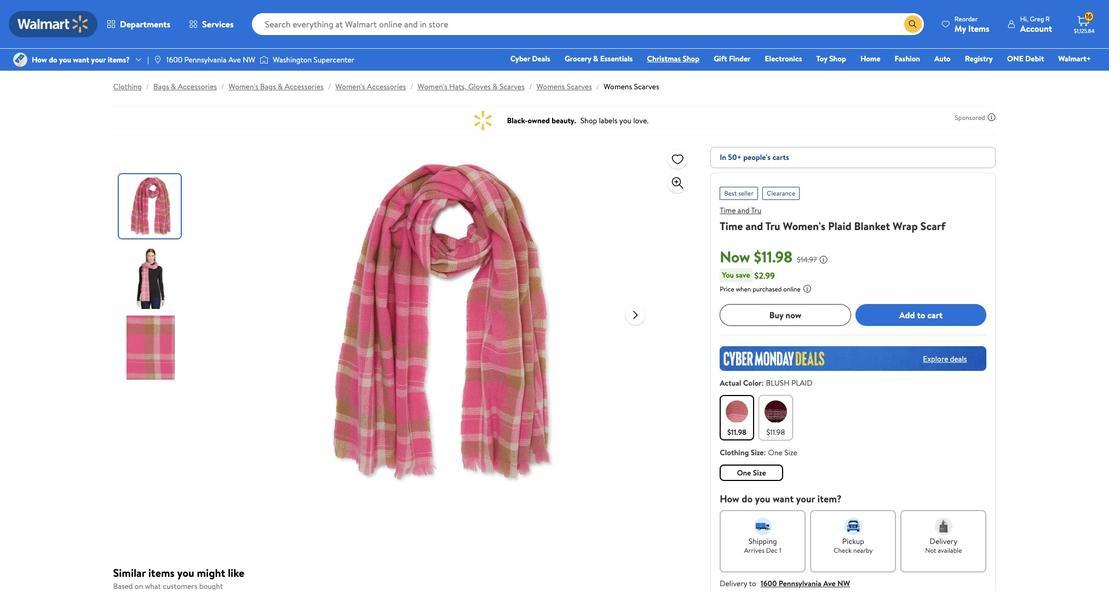 Task type: locate. For each thing, give the bounding box(es) containing it.
2 horizontal spatial you
[[755, 492, 771, 506]]

time and tru women's plaid blanket wrap scarf image
[[266, 147, 617, 498]]

0 horizontal spatial how
[[32, 54, 47, 65]]

shop right "toy"
[[830, 53, 847, 64]]

$2.99
[[755, 269, 775, 281]]

you
[[59, 54, 71, 65], [755, 492, 771, 506], [177, 565, 194, 580]]

1 horizontal spatial clothing
[[720, 447, 749, 458]]

time and tru women's plaid blanket wrap scarf - image 3 of 3 image
[[119, 316, 183, 380]]

clothing down items?
[[113, 81, 142, 92]]

1 vertical spatial your
[[796, 492, 815, 506]]

search icon image
[[909, 20, 918, 28]]

price
[[720, 284, 735, 294]]

bags
[[153, 81, 169, 92], [260, 81, 276, 92]]

women's inside time and tru time and tru women's plaid blanket wrap scarf
[[783, 219, 826, 233]]

delivery down intent image for delivery
[[930, 536, 958, 547]]

learn more about strikethrough prices image
[[820, 255, 828, 264]]

scarves down cyber on the left top of page
[[500, 81, 525, 92]]

shipping
[[749, 536, 777, 547]]

do down walmart image
[[49, 54, 57, 65]]

ave down check on the right of page
[[824, 578, 836, 589]]

bags down washington
[[260, 81, 276, 92]]

one
[[769, 447, 783, 458], [737, 467, 752, 478]]

1 vertical spatial tru
[[766, 219, 781, 233]]

0 vertical spatial your
[[91, 54, 106, 65]]

scarves down grocery
[[567, 81, 592, 92]]

and down time and tru link
[[746, 219, 763, 233]]

size for one
[[753, 467, 766, 478]]

0 horizontal spatial do
[[49, 54, 57, 65]]

save
[[736, 270, 750, 281]]

1 horizontal spatial your
[[796, 492, 815, 506]]

zoom image modal image
[[671, 176, 684, 190]]

1 vertical spatial one
[[737, 467, 752, 478]]

womens down deals
[[537, 81, 565, 92]]

services
[[202, 18, 234, 30]]

0 horizontal spatial 1600
[[166, 54, 183, 65]]

1 horizontal spatial  image
[[153, 55, 162, 64]]

time and tru women's plaid blanket wrap scarf - image 2 of 3 image
[[119, 245, 183, 309]]

0 horizontal spatial you
[[59, 54, 71, 65]]

0 horizontal spatial scarves
[[500, 81, 525, 92]]

toy shop link
[[812, 53, 851, 65]]

0 horizontal spatial tru
[[752, 205, 762, 216]]

$11.98 button
[[720, 395, 754, 441], [759, 395, 793, 441]]

/
[[146, 81, 149, 92], [221, 81, 224, 92], [328, 81, 331, 92], [411, 81, 413, 92], [529, 81, 532, 92], [597, 81, 600, 92]]

0 horizontal spatial one
[[737, 467, 752, 478]]

now
[[720, 246, 751, 267]]

my
[[955, 22, 967, 34]]

1 vertical spatial to
[[749, 578, 757, 589]]

/ right women's accessories link
[[411, 81, 413, 92]]

1 horizontal spatial accessories
[[285, 81, 324, 92]]

 image
[[260, 54, 269, 65]]

do down one size
[[742, 492, 753, 506]]

womens scarves link down essentials
[[604, 81, 660, 92]]

items
[[148, 565, 175, 580]]

essentials
[[600, 53, 633, 64]]

you for how do you want your item?
[[755, 492, 771, 506]]

time
[[720, 205, 736, 216], [720, 219, 743, 233]]

you
[[722, 270, 734, 281]]

time down best
[[720, 205, 736, 216]]

how down one size
[[720, 492, 740, 506]]

1 vertical spatial 1600
[[761, 578, 777, 589]]

buy now
[[770, 309, 802, 321]]

0 horizontal spatial your
[[91, 54, 106, 65]]

nw
[[243, 54, 255, 65], [838, 578, 851, 589]]

: for actual color
[[762, 378, 764, 389]]

size up one size button at the right
[[751, 447, 764, 458]]

/ down supercenter
[[328, 81, 331, 92]]

0 vertical spatial one
[[769, 447, 783, 458]]

delivery
[[930, 536, 958, 547], [720, 578, 748, 589]]

1 vertical spatial delivery
[[720, 578, 748, 589]]

0 vertical spatial clothing
[[113, 81, 142, 92]]

you save $2.99
[[722, 269, 775, 281]]

to left the cart
[[918, 309, 926, 321]]

2 shop from the left
[[830, 53, 847, 64]]

auto link
[[930, 53, 956, 65]]

tru
[[752, 205, 762, 216], [766, 219, 781, 233]]

0 horizontal spatial  image
[[13, 53, 27, 67]]

when
[[736, 284, 751, 294]]

similar items you might like
[[113, 565, 245, 580]]

carts
[[773, 152, 789, 163]]

0 vertical spatial :
[[762, 378, 764, 389]]

cyber
[[511, 53, 530, 64]]

& right grocery
[[593, 53, 599, 64]]

you up intent image for shipping
[[755, 492, 771, 506]]

2 horizontal spatial accessories
[[367, 81, 406, 92]]

1 horizontal spatial bags
[[260, 81, 276, 92]]

1600 down the dec at the right of page
[[761, 578, 777, 589]]

$11.98 for 1st the $11.98 "button"
[[728, 427, 747, 438]]

0 vertical spatial time
[[720, 205, 736, 216]]

 image right "|"
[[153, 55, 162, 64]]

shop
[[683, 53, 700, 64], [830, 53, 847, 64]]

/ right "clothing" link
[[146, 81, 149, 92]]

tru down clearance
[[766, 219, 781, 233]]

0 vertical spatial 1600
[[166, 54, 183, 65]]

clothing
[[113, 81, 142, 92], [720, 447, 749, 458]]

0 vertical spatial delivery
[[930, 536, 958, 547]]

accessories
[[178, 81, 217, 92], [285, 81, 324, 92], [367, 81, 406, 92]]

0 horizontal spatial ave
[[228, 54, 241, 65]]

1 shop from the left
[[683, 53, 700, 64]]

$11.98
[[754, 246, 793, 267], [728, 427, 747, 438], [767, 427, 785, 438]]

deals
[[951, 353, 967, 364]]

size down "clothing size : one size"
[[753, 467, 766, 478]]

0 vertical spatial pennsylvania
[[184, 54, 227, 65]]

one up one size button at the right
[[769, 447, 783, 458]]

want left items?
[[73, 54, 89, 65]]

2 / from the left
[[221, 81, 224, 92]]

0 vertical spatial tru
[[752, 205, 762, 216]]

3 / from the left
[[328, 81, 331, 92]]

0 horizontal spatial delivery
[[720, 578, 748, 589]]

womens down essentials
[[604, 81, 632, 92]]

price when purchased online
[[720, 284, 801, 294]]

dec
[[766, 546, 778, 555]]

to inside button
[[918, 309, 926, 321]]

$11.98 for second the $11.98 "button" from left
[[767, 427, 785, 438]]

0 horizontal spatial to
[[749, 578, 757, 589]]

nw up the women's bags & accessories link
[[243, 54, 255, 65]]

bags right "clothing" link
[[153, 81, 169, 92]]

0 horizontal spatial clothing
[[113, 81, 142, 92]]

delivery for to
[[720, 578, 748, 589]]

reorder my items
[[955, 14, 990, 34]]

1 horizontal spatial ave
[[824, 578, 836, 589]]

0 horizontal spatial $11.98 button
[[720, 395, 754, 441]]

 image down walmart image
[[13, 53, 27, 67]]

seller
[[739, 188, 754, 198]]

1 horizontal spatial you
[[177, 565, 194, 580]]

0 horizontal spatial womens scarves link
[[537, 81, 592, 92]]

clothing up one size
[[720, 447, 749, 458]]

2 vertical spatial you
[[177, 565, 194, 580]]

1 horizontal spatial how
[[720, 492, 740, 506]]

pennsylvania down 1
[[779, 578, 822, 589]]

/ down 1600 pennsylvania ave nw
[[221, 81, 224, 92]]

and down the seller
[[738, 205, 750, 216]]

2 bags from the left
[[260, 81, 276, 92]]

delivery inside delivery not available
[[930, 536, 958, 547]]

how down walmart image
[[32, 54, 47, 65]]

you down walmart image
[[59, 54, 71, 65]]

in
[[720, 152, 727, 163]]

women's hats, gloves & scarves link
[[418, 81, 525, 92]]

1 time from the top
[[720, 205, 736, 216]]

your left the item?
[[796, 492, 815, 506]]

1 horizontal spatial womens scarves link
[[604, 81, 660, 92]]

1 horizontal spatial want
[[773, 492, 794, 506]]

0 vertical spatial want
[[73, 54, 89, 65]]

arrives
[[745, 546, 765, 555]]

3 scarves from the left
[[634, 81, 660, 92]]

one down "clothing size : one size"
[[737, 467, 752, 478]]

shop for toy shop
[[830, 53, 847, 64]]

2 womens scarves link from the left
[[604, 81, 660, 92]]

0 vertical spatial how
[[32, 54, 47, 65]]

delivery down 'arrives'
[[720, 578, 748, 589]]

tru down the seller
[[752, 205, 762, 216]]

ave down services
[[228, 54, 241, 65]]

 image
[[13, 53, 27, 67], [153, 55, 162, 64]]

walmart+
[[1059, 53, 1092, 64]]

0 vertical spatial do
[[49, 54, 57, 65]]

0 horizontal spatial want
[[73, 54, 89, 65]]

1600 right "|"
[[166, 54, 183, 65]]

scarves
[[500, 81, 525, 92], [567, 81, 592, 92], [634, 81, 660, 92]]

0 horizontal spatial nw
[[243, 54, 255, 65]]

1 horizontal spatial shop
[[830, 53, 847, 64]]

want down one size button at the right
[[773, 492, 794, 506]]

pennsylvania up bags & accessories link
[[184, 54, 227, 65]]

your left items?
[[91, 54, 106, 65]]

0 vertical spatial to
[[918, 309, 926, 321]]

1 vertical spatial clothing
[[720, 447, 749, 458]]

hats,
[[449, 81, 467, 92]]

to for add
[[918, 309, 926, 321]]

women's down supercenter
[[335, 81, 365, 92]]

: left blush
[[762, 378, 764, 389]]

time down time and tru link
[[720, 219, 743, 233]]

1 accessories from the left
[[178, 81, 217, 92]]

2 horizontal spatial scarves
[[634, 81, 660, 92]]

1 vertical spatial want
[[773, 492, 794, 506]]

/ down grocery & essentials
[[597, 81, 600, 92]]

womens scarves link down grocery
[[537, 81, 592, 92]]

womens scarves link
[[537, 81, 592, 92], [604, 81, 660, 92]]

1 vertical spatial time
[[720, 219, 743, 233]]

1 womens from the left
[[537, 81, 565, 92]]

 image for 1600
[[153, 55, 162, 64]]

registry
[[965, 53, 993, 64]]

1 vertical spatial pennsylvania
[[779, 578, 822, 589]]

cyber monday deals image
[[720, 346, 987, 371]]

1 vertical spatial nw
[[838, 578, 851, 589]]

0 horizontal spatial shop
[[683, 53, 700, 64]]

0 vertical spatial you
[[59, 54, 71, 65]]

you right items at the bottom of page
[[177, 565, 194, 580]]

color
[[743, 378, 762, 389]]

1 vertical spatial you
[[755, 492, 771, 506]]

items
[[969, 22, 990, 34]]

available
[[938, 546, 962, 555]]

christmas
[[647, 53, 681, 64]]

delivery to 1600 pennsylvania ave nw
[[720, 578, 851, 589]]

size inside button
[[753, 467, 766, 478]]

: for clothing size
[[764, 447, 766, 458]]

time and tru women's plaid blanket wrap scarf - image 1 of 3 image
[[119, 174, 183, 238]]

buy
[[770, 309, 784, 321]]

deals
[[532, 53, 551, 64]]

1 horizontal spatial do
[[742, 492, 753, 506]]

pennsylvania
[[184, 54, 227, 65], [779, 578, 822, 589]]

1 horizontal spatial one
[[769, 447, 783, 458]]

5 / from the left
[[529, 81, 532, 92]]

want for item?
[[773, 492, 794, 506]]

one inside button
[[737, 467, 752, 478]]

1 vertical spatial :
[[764, 447, 766, 458]]

$11.98 button down blush
[[759, 395, 793, 441]]

shop right christmas at top right
[[683, 53, 700, 64]]

&
[[593, 53, 599, 64], [171, 81, 176, 92], [278, 81, 283, 92], [493, 81, 498, 92]]

/ down cyber deals "link"
[[529, 81, 532, 92]]

walmart image
[[18, 15, 89, 33]]

fashion
[[895, 53, 921, 64]]

to down 'arrives'
[[749, 578, 757, 589]]

0 horizontal spatial accessories
[[178, 81, 217, 92]]

1 horizontal spatial nw
[[838, 578, 851, 589]]

1 horizontal spatial delivery
[[930, 536, 958, 547]]

online
[[784, 284, 801, 294]]

1 horizontal spatial $11.98 button
[[759, 395, 793, 441]]

1 womens scarves link from the left
[[537, 81, 592, 92]]

1 vertical spatial how
[[720, 492, 740, 506]]

1 vertical spatial do
[[742, 492, 753, 506]]

scarves down christmas at top right
[[634, 81, 660, 92]]

& right the gloves
[[493, 81, 498, 92]]

1 horizontal spatial womens
[[604, 81, 632, 92]]

1 horizontal spatial scarves
[[567, 81, 592, 92]]

: up one size button at the right
[[764, 447, 766, 458]]

toy
[[817, 53, 828, 64]]

nw down check on the right of page
[[838, 578, 851, 589]]

gift
[[714, 53, 727, 64]]

1 horizontal spatial to
[[918, 309, 926, 321]]

size up how do you want your item?
[[785, 447, 798, 458]]

1 scarves from the left
[[500, 81, 525, 92]]

best
[[724, 188, 737, 198]]

services button
[[180, 11, 243, 37]]

reorder
[[955, 14, 978, 23]]

women's up $14.97
[[783, 219, 826, 233]]

Walmart Site-Wide search field
[[252, 13, 924, 35]]

0 horizontal spatial womens
[[537, 81, 565, 92]]

how for how do you want your item?
[[720, 492, 740, 506]]

0 horizontal spatial bags
[[153, 81, 169, 92]]

$11.98 button down actual
[[720, 395, 754, 441]]

women's down 1600 pennsylvania ave nw
[[229, 81, 258, 92]]



Task type: describe. For each thing, give the bounding box(es) containing it.
$1,125.84
[[1075, 27, 1095, 35]]

cart
[[928, 309, 943, 321]]

toy shop
[[817, 53, 847, 64]]

add
[[900, 309, 915, 321]]

2 womens from the left
[[604, 81, 632, 92]]

similar
[[113, 565, 146, 580]]

one size
[[737, 467, 766, 478]]

2 $11.98 button from the left
[[759, 395, 793, 441]]

intent image for shipping image
[[754, 518, 772, 535]]

add to cart
[[900, 309, 943, 321]]

explore
[[924, 353, 949, 364]]

explore deals link
[[919, 349, 972, 369]]

christmas shop
[[647, 53, 700, 64]]

want for items?
[[73, 54, 89, 65]]

pickup
[[843, 536, 865, 547]]

bags & accessories link
[[153, 81, 217, 92]]

0 vertical spatial ave
[[228, 54, 241, 65]]

clothing size list
[[718, 462, 989, 483]]

0 vertical spatial nw
[[243, 54, 255, 65]]

next media item image
[[629, 308, 642, 321]]

grocery
[[565, 53, 592, 64]]

& right "clothing" link
[[171, 81, 176, 92]]

one
[[1008, 53, 1024, 64]]

add to favorites list, time and tru women's plaid blanket wrap scarf image
[[671, 152, 684, 166]]

auto
[[935, 53, 951, 64]]

not
[[926, 546, 937, 555]]

& down washington
[[278, 81, 283, 92]]

like
[[228, 565, 245, 580]]

purchased
[[753, 284, 782, 294]]

wrap
[[893, 219, 918, 233]]

ad disclaimer and feedback for skylinedisplayad image
[[988, 113, 996, 122]]

you for similar items you might like
[[177, 565, 194, 580]]

now
[[786, 309, 802, 321]]

one size button
[[720, 465, 784, 481]]

check
[[834, 546, 852, 555]]

intent image for pickup image
[[845, 518, 862, 535]]

best seller
[[724, 188, 754, 198]]

$14.97
[[797, 254, 817, 265]]

debit
[[1026, 53, 1045, 64]]

4 / from the left
[[411, 81, 413, 92]]

sponsored
[[955, 113, 986, 122]]

people's
[[744, 152, 771, 163]]

finder
[[729, 53, 751, 64]]

cyber deals
[[511, 53, 551, 64]]

actual color list
[[718, 393, 989, 443]]

1
[[780, 546, 782, 555]]

grocery & essentials link
[[560, 53, 638, 65]]

plaid
[[792, 378, 813, 389]]

time and tru time and tru women's plaid blanket wrap scarf
[[720, 205, 946, 233]]

2 accessories from the left
[[285, 81, 324, 92]]

walmart+ link
[[1054, 53, 1096, 65]]

supercenter
[[314, 54, 355, 65]]

washington supercenter
[[273, 54, 355, 65]]

how do you want your items?
[[32, 54, 130, 65]]

gift finder link
[[709, 53, 756, 65]]

1 vertical spatial and
[[746, 219, 763, 233]]

in 50+ people's carts
[[720, 152, 789, 163]]

you for how do you want your items?
[[59, 54, 71, 65]]

how for how do you want your items?
[[32, 54, 47, 65]]

your for items?
[[91, 54, 106, 65]]

 image for how
[[13, 53, 27, 67]]

3 accessories from the left
[[367, 81, 406, 92]]

nearby
[[854, 546, 873, 555]]

how do you want your item?
[[720, 492, 842, 506]]

account
[[1021, 22, 1053, 34]]

one debit
[[1008, 53, 1045, 64]]

electronics
[[765, 53, 802, 64]]

women's accessories link
[[335, 81, 406, 92]]

clearance
[[767, 188, 796, 198]]

do for how do you want your items?
[[49, 54, 57, 65]]

1 horizontal spatial tru
[[766, 219, 781, 233]]

blush
[[766, 378, 790, 389]]

cyber deals link
[[506, 53, 556, 65]]

do for how do you want your item?
[[742, 492, 753, 506]]

intent image for delivery image
[[935, 518, 953, 535]]

Search search field
[[252, 13, 924, 35]]

1 vertical spatial ave
[[824, 578, 836, 589]]

1 horizontal spatial 1600
[[761, 578, 777, 589]]

2 time from the top
[[720, 219, 743, 233]]

1 bags from the left
[[153, 81, 169, 92]]

might
[[197, 565, 225, 580]]

0 horizontal spatial pennsylvania
[[184, 54, 227, 65]]

pickup check nearby
[[834, 536, 873, 555]]

departments button
[[98, 11, 180, 37]]

delivery for not
[[930, 536, 958, 547]]

50+
[[728, 152, 742, 163]]

scarf
[[921, 219, 946, 233]]

clothing for clothing size : one size
[[720, 447, 749, 458]]

1600 pennsylvania ave nw button
[[761, 578, 851, 589]]

size for clothing
[[751, 447, 764, 458]]

fashion link
[[890, 53, 926, 65]]

plaid
[[828, 219, 852, 233]]

item?
[[818, 492, 842, 506]]

actual
[[720, 378, 742, 389]]

actual color : blush plaid
[[720, 378, 813, 389]]

women's left hats,
[[418, 81, 448, 92]]

buy now button
[[720, 304, 851, 326]]

gift finder
[[714, 53, 751, 64]]

1 $11.98 button from the left
[[720, 395, 754, 441]]

1 / from the left
[[146, 81, 149, 92]]

your for item?
[[796, 492, 815, 506]]

|
[[147, 54, 149, 65]]

washington
[[273, 54, 312, 65]]

1600 pennsylvania ave nw
[[166, 54, 255, 65]]

women's bags & accessories link
[[229, 81, 324, 92]]

hi,
[[1021, 14, 1029, 23]]

legal information image
[[803, 284, 812, 293]]

add to cart button
[[856, 304, 987, 326]]

clothing for clothing / bags & accessories / women's bags & accessories / women's accessories / women's hats, gloves & scarves / womens scarves / womens scarves
[[113, 81, 142, 92]]

& inside "link"
[[593, 53, 599, 64]]

time and tru link
[[720, 205, 762, 216]]

6 / from the left
[[597, 81, 600, 92]]

2 scarves from the left
[[567, 81, 592, 92]]

shop for christmas shop
[[683, 53, 700, 64]]

0 vertical spatial and
[[738, 205, 750, 216]]

1 horizontal spatial pennsylvania
[[779, 578, 822, 589]]

gloves
[[469, 81, 491, 92]]

hi, greg r account
[[1021, 14, 1053, 34]]

clothing size : one size
[[720, 447, 798, 458]]

greg
[[1030, 14, 1045, 23]]

items?
[[108, 54, 130, 65]]

departments
[[120, 18, 170, 30]]

delivery not available
[[926, 536, 962, 555]]

to for delivery
[[749, 578, 757, 589]]

16
[[1086, 12, 1092, 21]]



Task type: vqa. For each thing, say whether or not it's contained in the screenshot.
the right  image
yes



